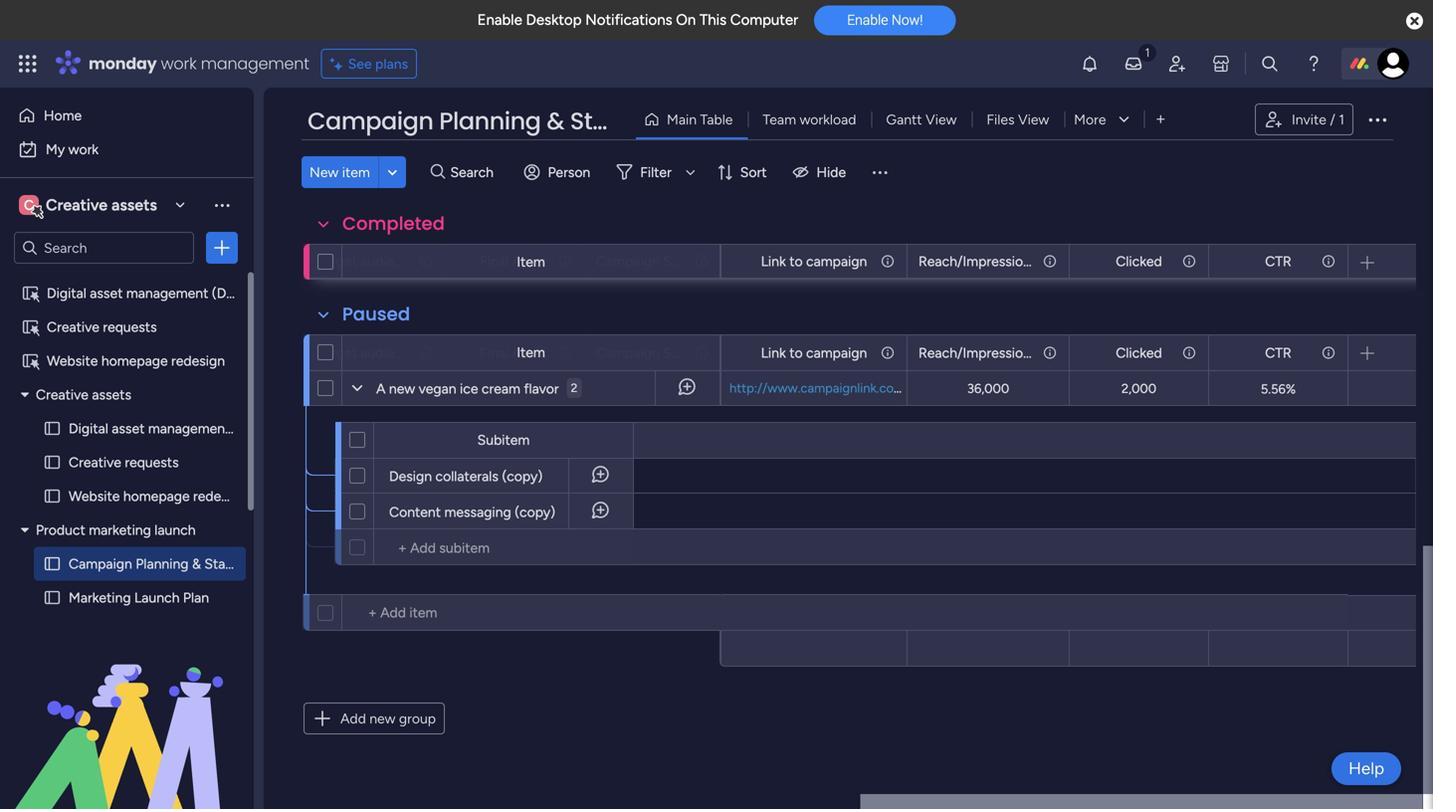 Task type: describe. For each thing, give the bounding box(es) containing it.
planning inside field
[[439, 105, 541, 138]]

1 final from the top
[[480, 253, 509, 270]]

1 vertical spatial requests
[[125, 454, 179, 471]]

campaign status for 1st campaign status field from the top
[[596, 253, 704, 270]]

more button
[[1064, 104, 1144, 135]]

creative down public board under template workspace icon at left
[[36, 386, 88, 403]]

gantt view
[[886, 111, 957, 128]]

1 target audience field from the top
[[313, 250, 417, 272]]

75% avg
[[1265, 236, 1292, 264]]

home link
[[12, 100, 242, 131]]

notifications image
[[1080, 54, 1100, 74]]

my work
[[46, 141, 99, 158]]

2 final from the top
[[480, 344, 509, 361]]

caret down image for creative assets
[[21, 388, 29, 402]]

design
[[388, 468, 431, 485]]

$20 sum
[[247, 236, 272, 264]]

team workload
[[763, 111, 856, 128]]

sum for 10,000
[[977, 249, 1000, 264]]

caret down image for product marketing launch
[[21, 523, 29, 537]]

1 target audience from the top
[[318, 253, 417, 270]]

$300 sum
[[243, 636, 276, 664]]

files view button
[[972, 104, 1064, 135]]

homepage for public board icon corresponding to website homepage redesign
[[123, 488, 190, 505]]

see plans button
[[321, 49, 417, 79]]

item for completed
[[517, 253, 545, 270]]

1 image
[[1139, 41, 1157, 63]]

flavor
[[524, 380, 559, 397]]

see plans
[[348, 55, 408, 72]]

main
[[667, 111, 697, 128]]

new for add
[[370, 710, 396, 727]]

person button
[[516, 156, 602, 188]]

women 30-60
[[324, 381, 402, 395]]

home
[[44, 107, 82, 124]]

http://www.campaignlink.com link
[[726, 380, 909, 396]]

+ Add item text field
[[352, 601, 711, 625]]

public board image for creative requests
[[43, 453, 62, 472]]

hide button
[[785, 156, 858, 188]]

gantt
[[886, 111, 922, 128]]

marketing launch plan
[[69, 589, 209, 606]]

2,000
[[1122, 381, 1157, 397]]

5.56%
[[1261, 381, 1296, 397]]

files
[[987, 111, 1015, 128]]

workspace selection element
[[19, 193, 160, 219]]

monday work management
[[89, 52, 309, 75]]

invite / 1
[[1292, 111, 1345, 128]]

website for public board icon corresponding to website homepage redesign
[[69, 488, 120, 505]]

campaign for second campaign status field from the top
[[596, 344, 660, 361]]

table
[[700, 111, 733, 128]]

public board under template workspace image
[[21, 351, 40, 370]]

a
[[376, 380, 386, 397]]

target for 2nd target audience field
[[318, 344, 357, 361]]

add
[[340, 710, 366, 727]]

product marketing launch
[[36, 522, 196, 539]]

2 clicked field from the top
[[1111, 342, 1167, 364]]

team workload button
[[748, 104, 871, 135]]

2 link to campaign field from the top
[[756, 342, 872, 364]]

new
[[310, 164, 339, 181]]

c
[[24, 197, 34, 214]]

men
[[391, 381, 415, 395]]

messaging
[[443, 504, 510, 521]]

creative inside "workspace selection" element
[[46, 196, 108, 215]]

vegan
[[419, 380, 456, 397]]

7,500
[[1121, 236, 1157, 253]]

$20
[[247, 236, 272, 253]]

2 final asset field from the top
[[475, 342, 552, 364]]

Search field
[[445, 158, 505, 186]]

cream
[[482, 380, 521, 397]]

help image
[[1304, 54, 1324, 74]]

10,000
[[966, 236, 1011, 253]]

2 target audience field from the top
[[313, 342, 417, 364]]

public board image for website homepage redesign
[[43, 487, 62, 506]]

workload
[[800, 111, 856, 128]]

column information image for reach/impressions
[[1042, 345, 1058, 361]]

gantt view button
[[871, 104, 972, 135]]

36,000
[[967, 381, 1009, 397]]

2 reach/impressions field from the top
[[914, 342, 1038, 364]]

this
[[700, 11, 727, 29]]

1 reach/impressions field from the top
[[914, 250, 1038, 272]]

enable now! button
[[814, 5, 956, 35]]

2 to from the top
[[790, 344, 803, 361]]

public board image for campaign planning & status
[[43, 554, 62, 573]]

1 link to campaign field from the top
[[756, 250, 872, 272]]

arrow down image
[[679, 160, 703, 184]]

1 asset from the top
[[512, 253, 547, 270]]

0 vertical spatial management
[[201, 52, 309, 75]]

creative assets inside "workspace selection" element
[[46, 196, 157, 215]]

enable for enable now!
[[847, 12, 888, 28]]

new for a
[[389, 380, 415, 397]]

http://www.campaignlink.com
[[730, 380, 905, 396]]

audience for 1st target audience field from the top
[[361, 253, 417, 270]]

1 vertical spatial asset
[[112, 420, 145, 437]]

0 vertical spatial digital asset management (dam)
[[47, 285, 252, 302]]

now!
[[892, 12, 923, 28]]

$300 for $300
[[244, 381, 275, 397]]

home option
[[12, 100, 242, 131]]

75%
[[1265, 236, 1292, 253]]

launch
[[155, 522, 196, 539]]

on
[[676, 11, 696, 29]]

public board image for marketing launch plan
[[43, 588, 62, 607]]

monday marketplace image
[[1211, 54, 1231, 74]]

lottie animation image
[[0, 608, 254, 809]]

1 vertical spatial (dam)
[[234, 420, 274, 437]]

sort button
[[709, 156, 779, 188]]

marketing
[[69, 589, 131, 606]]

invite members image
[[1168, 54, 1187, 74]]

2 asset from the top
[[512, 344, 547, 361]]

new item button
[[302, 156, 378, 188]]

content messaging (copy)
[[388, 504, 555, 521]]

target for 1st target audience field from the top
[[318, 253, 357, 270]]

filter button
[[608, 156, 703, 188]]

& inside field
[[547, 105, 564, 138]]

team
[[763, 111, 796, 128]]

link for 2nd link to campaign field from the top
[[761, 344, 786, 361]]

2 campaign from the top
[[806, 344, 867, 361]]

add new group
[[340, 710, 436, 727]]

reach/impressions for 2nd the reach/impressions field from the bottom
[[919, 253, 1038, 270]]

ice
[[460, 380, 478, 397]]

hide
[[817, 164, 846, 181]]

angle down image
[[388, 165, 397, 180]]

desktop
[[526, 11, 582, 29]]

see
[[348, 55, 372, 72]]

public board image for digital asset management (dam)
[[43, 419, 62, 438]]

workspace image
[[19, 194, 39, 216]]

help button
[[1332, 753, 1402, 785]]

+ Add subitem text field
[[384, 536, 592, 559]]

sum for $300
[[248, 649, 270, 664]]

0 vertical spatial (dam)
[[212, 285, 252, 302]]

1 vertical spatial paused
[[630, 380, 676, 397]]

campaign for campaign planning & status field
[[308, 105, 433, 138]]

1 horizontal spatial options image
[[1366, 108, 1390, 131]]

select product image
[[18, 54, 38, 74]]

2
[[571, 381, 578, 395]]

ctr for first ctr field from the top of the page
[[1265, 253, 1292, 270]]

clicked for second clicked field from the bottom
[[1116, 253, 1162, 270]]

(copy) for content messaging (copy)
[[514, 504, 555, 521]]

monday
[[89, 52, 157, 75]]

launch
[[134, 589, 180, 606]]

v2 search image
[[431, 161, 445, 183]]

creative up the product marketing launch
[[69, 454, 121, 471]]

assets inside "workspace selection" element
[[111, 196, 157, 215]]

john smith image
[[1378, 48, 1409, 80]]

60 for women 30-60
[[388, 381, 402, 395]]



Task type: locate. For each thing, give the bounding box(es) containing it.
1 vertical spatial target audience field
[[313, 342, 417, 364]]

asset down person popup button
[[512, 253, 547, 270]]

asset up flavor
[[512, 344, 547, 361]]

1 item from the top
[[517, 253, 545, 270]]

campaign
[[308, 105, 433, 138], [596, 253, 660, 270], [596, 344, 660, 361], [69, 555, 132, 572]]

menu image
[[870, 162, 890, 182]]

Campaign Planning & Status field
[[303, 105, 644, 138]]

2 button
[[567, 370, 582, 406]]

0 vertical spatial campaign status field
[[591, 250, 704, 272]]

0 vertical spatial $300
[[244, 381, 275, 397]]

paused up a
[[342, 302, 410, 327]]

to down hide popup button
[[790, 253, 803, 270]]

Link to campaign field
[[756, 250, 872, 272], [756, 342, 872, 364]]

&
[[547, 105, 564, 138], [192, 555, 201, 572]]

to up http://www.campaignlink.com
[[790, 344, 803, 361]]

campaign planning & status inside 'list box'
[[69, 555, 245, 572]]

reach/impressions for 2nd the reach/impressions field from the top
[[919, 344, 1038, 361]]

1 vertical spatial asset
[[512, 344, 547, 361]]

target audience field down completed 'field'
[[313, 250, 417, 272]]

2 view from the left
[[1018, 111, 1049, 128]]

1 horizontal spatial work
[[161, 52, 197, 75]]

1 vertical spatial target
[[318, 344, 357, 361]]

0 horizontal spatial view
[[926, 111, 957, 128]]

Reach/Impressions field
[[914, 250, 1038, 272], [914, 342, 1038, 364]]

1 final asset from the top
[[480, 253, 547, 270]]

final down the search field
[[480, 253, 509, 270]]

audience up a
[[361, 344, 417, 361]]

0 vertical spatial options image
[[1366, 108, 1390, 131]]

creative assets up search in workspace field at the left top
[[46, 196, 157, 215]]

target
[[318, 253, 357, 270], [318, 344, 357, 361]]

view for files view
[[1018, 111, 1049, 128]]

caret down image left product
[[21, 523, 29, 537]]

0 vertical spatial asset
[[90, 285, 123, 302]]

1 vertical spatial clicked field
[[1111, 342, 1167, 364]]

2 30- from the left
[[418, 381, 437, 395]]

2 target audience from the top
[[318, 344, 417, 361]]

1 vertical spatial website homepage redesign
[[69, 488, 247, 505]]

1 vertical spatial public board image
[[43, 453, 62, 472]]

planning
[[439, 105, 541, 138], [136, 555, 189, 572]]

target audience up women 30-60
[[318, 344, 417, 361]]

0 vertical spatial reach/impressions field
[[914, 250, 1038, 272]]

1 horizontal spatial campaign planning & status
[[308, 105, 644, 138]]

link to campaign up http://www.campaignlink.com
[[761, 344, 867, 361]]

work right monday
[[161, 52, 197, 75]]

clicked for second clicked field
[[1116, 344, 1162, 361]]

public board image left marketing
[[43, 588, 62, 607]]

target audience
[[318, 253, 417, 270], [318, 344, 417, 361]]

more
[[1074, 111, 1106, 128]]

campaign
[[806, 253, 867, 270], [806, 344, 867, 361]]

work inside "option"
[[68, 141, 99, 158]]

2 public board image from the top
[[43, 453, 62, 472]]

1 vertical spatial public board image
[[43, 588, 62, 607]]

creative
[[46, 196, 108, 215], [47, 319, 99, 335], [36, 386, 88, 403], [69, 454, 121, 471]]

1 horizontal spatial 30-
[[418, 381, 437, 395]]

1 clicked from the top
[[1116, 253, 1162, 270]]

0 horizontal spatial &
[[192, 555, 201, 572]]

0 vertical spatial final
[[480, 253, 509, 270]]

2 reach/impressions from the top
[[919, 344, 1038, 361]]

1 clicked field from the top
[[1111, 250, 1167, 272]]

person
[[548, 164, 591, 181]]

2 public board under template workspace image from the top
[[21, 318, 40, 336]]

0 horizontal spatial paused
[[342, 302, 410, 327]]

1 vertical spatial to
[[790, 344, 803, 361]]

add view image
[[1157, 112, 1165, 127]]

ctr for first ctr field from the bottom of the page
[[1265, 344, 1292, 361]]

creative down search in workspace field at the left top
[[47, 319, 99, 335]]

new inside button
[[370, 710, 396, 727]]

campaign up http://www.campaignlink.com
[[806, 344, 867, 361]]

1 vertical spatial final asset field
[[475, 342, 552, 364]]

$300 for $300 sum
[[243, 636, 276, 653]]

new item
[[310, 164, 370, 181]]

0 vertical spatial creative assets
[[46, 196, 157, 215]]

Clicked field
[[1111, 250, 1167, 272], [1111, 342, 1167, 364]]

enable now!
[[847, 12, 923, 28]]

subitem
[[477, 432, 530, 448]]

campaign planning & status inside campaign planning & status field
[[308, 105, 644, 138]]

0 vertical spatial campaign
[[806, 253, 867, 270]]

2 caret down image from the top
[[21, 523, 29, 537]]

30- for women
[[369, 381, 388, 395]]

0 vertical spatial new
[[389, 380, 415, 397]]

30- left men
[[369, 381, 388, 395]]

options image right 1
[[1366, 108, 1390, 131]]

plans
[[375, 55, 408, 72]]

(copy) down subitem
[[501, 468, 542, 485]]

1 vertical spatial audience
[[361, 344, 417, 361]]

column information image for clicked
[[1182, 253, 1197, 269]]

planning up launch
[[136, 555, 189, 572]]

target audience down completed 'field'
[[318, 253, 417, 270]]

0 vertical spatial digital
[[47, 285, 86, 302]]

group
[[399, 710, 436, 727]]

(copy)
[[501, 468, 542, 485], [514, 504, 555, 521]]

sum
[[248, 249, 270, 264], [977, 249, 1000, 264], [1128, 249, 1150, 264], [248, 649, 270, 664], [977, 649, 1000, 664], [1128, 649, 1150, 664]]

1 vertical spatial avg
[[1269, 649, 1288, 664]]

Target audience field
[[313, 250, 417, 272], [313, 342, 417, 364]]

60 right a
[[388, 381, 402, 395]]

creative requests down search in workspace field at the left top
[[47, 319, 157, 335]]

1 vertical spatial public board under template workspace image
[[21, 318, 40, 336]]

2 public board image from the top
[[43, 588, 62, 607]]

0 horizontal spatial work
[[68, 141, 99, 158]]

requests
[[103, 319, 157, 335], [125, 454, 179, 471]]

final asset
[[480, 253, 547, 270], [480, 344, 547, 361]]

0 vertical spatial avg
[[1269, 249, 1288, 264]]

men 30-60
[[391, 381, 451, 395]]

1 vertical spatial work
[[68, 141, 99, 158]]

1 vertical spatial homepage
[[123, 488, 190, 505]]

1 vertical spatial campaign planning & status
[[69, 555, 245, 572]]

0 horizontal spatial enable
[[477, 11, 522, 29]]

creative assets down public board under template workspace icon at left
[[36, 386, 131, 403]]

sum inside the 10,000 sum
[[977, 249, 1000, 264]]

ctr
[[1265, 253, 1292, 270], [1265, 344, 1292, 361]]

1 reach/impressions from the top
[[919, 253, 1038, 270]]

public board image up product
[[43, 487, 62, 506]]

redesign
[[171, 352, 225, 369], [193, 488, 247, 505]]

work for monday
[[161, 52, 197, 75]]

plan
[[183, 589, 209, 606]]

campaign planning & status up launch
[[69, 555, 245, 572]]

1 vertical spatial digital
[[69, 420, 108, 437]]

2 target from the top
[[318, 344, 357, 361]]

caret down image down public board under template workspace icon at left
[[21, 388, 29, 402]]

assets
[[111, 196, 157, 215], [92, 386, 131, 403]]

audience down completed 'field'
[[361, 253, 417, 270]]

1 vertical spatial planning
[[136, 555, 189, 572]]

target up women
[[318, 344, 357, 361]]

2 vertical spatial management
[[148, 420, 230, 437]]

30-
[[369, 381, 388, 395], [418, 381, 437, 395]]

0 vertical spatial planning
[[439, 105, 541, 138]]

(dam)
[[212, 285, 252, 302], [234, 420, 274, 437]]

0 vertical spatial assets
[[111, 196, 157, 215]]

digital asset management (dam)
[[47, 285, 252, 302], [69, 420, 274, 437]]

$300
[[244, 381, 275, 397], [243, 636, 276, 653]]

0 horizontal spatial 30-
[[369, 381, 388, 395]]

sum inside "$20 sum"
[[248, 249, 270, 264]]

0 vertical spatial link
[[761, 253, 786, 270]]

1 target from the top
[[318, 253, 357, 270]]

2 ctr field from the top
[[1260, 342, 1297, 364]]

paused inside paused field
[[342, 302, 410, 327]]

0 vertical spatial item
[[517, 253, 545, 270]]

2 final asset from the top
[[480, 344, 547, 361]]

1 vertical spatial redesign
[[193, 488, 247, 505]]

paused right 2 button
[[630, 380, 676, 397]]

requests up launch
[[125, 454, 179, 471]]

enable desktop notifications on this computer
[[477, 11, 798, 29]]

1 vertical spatial final
[[480, 344, 509, 361]]

30- for men
[[418, 381, 437, 395]]

target up paused field
[[318, 253, 357, 270]]

2 clicked from the top
[[1116, 344, 1162, 361]]

Campaign Status field
[[591, 250, 704, 272], [591, 342, 704, 364]]

2 audience from the top
[[361, 344, 417, 361]]

2 60 from the left
[[437, 381, 451, 395]]

add new group button
[[304, 703, 445, 735]]

view right gantt
[[926, 111, 957, 128]]

0 vertical spatial homepage
[[101, 352, 168, 369]]

website
[[47, 352, 98, 369], [69, 488, 120, 505]]

public board image
[[43, 419, 62, 438], [43, 453, 62, 472], [43, 554, 62, 573]]

list box containing digital asset management (dam)
[[0, 272, 274, 745]]

enable
[[477, 11, 522, 29], [847, 12, 888, 28]]

0 horizontal spatial options image
[[212, 238, 232, 258]]

a new vegan ice cream flavor
[[376, 380, 559, 397]]

0 vertical spatial creative requests
[[47, 319, 157, 335]]

link for first link to campaign field
[[761, 253, 786, 270]]

options image
[[1366, 108, 1390, 131], [212, 238, 232, 258]]

work
[[161, 52, 197, 75], [68, 141, 99, 158]]

dapulse close image
[[1407, 11, 1423, 32]]

campaign inside field
[[308, 105, 433, 138]]

public board under template workspace image for digital asset management (dam)
[[21, 284, 40, 303]]

filter
[[640, 164, 672, 181]]

1 vertical spatial item
[[517, 344, 545, 361]]

Completed field
[[337, 211, 450, 237]]

option
[[0, 275, 254, 279]]

enable left desktop
[[477, 11, 522, 29]]

1 vertical spatial caret down image
[[21, 523, 29, 537]]

item for paused
[[517, 344, 545, 361]]

public board under template workspace image for creative requests
[[21, 318, 40, 336]]

1 campaign status field from the top
[[591, 250, 704, 272]]

women
[[324, 381, 366, 395]]

& up plan
[[192, 555, 201, 572]]

1 vertical spatial target audience
[[318, 344, 417, 361]]

0 vertical spatial (copy)
[[501, 468, 542, 485]]

reach/impressions
[[919, 253, 1038, 270], [919, 344, 1038, 361]]

lottie animation element
[[0, 608, 254, 809]]

enable for enable desktop notifications on this computer
[[477, 11, 522, 29]]

link
[[761, 253, 786, 270], [761, 344, 786, 361]]

marketing
[[89, 522, 151, 539]]

0 vertical spatial requests
[[103, 319, 157, 335]]

column information image
[[557, 253, 573, 269], [694, 253, 710, 269], [880, 253, 896, 269], [1042, 253, 1058, 269], [1321, 253, 1337, 269], [418, 345, 434, 361], [557, 345, 573, 361], [694, 345, 710, 361], [1182, 345, 1197, 361], [1321, 345, 1337, 361]]

Search in workspace field
[[42, 236, 166, 259]]

0 vertical spatial campaign planning & status
[[308, 105, 644, 138]]

Final Asset field
[[475, 250, 552, 272], [475, 342, 552, 364]]

link to campaign
[[761, 253, 867, 270], [761, 344, 867, 361]]

1 to from the top
[[790, 253, 803, 270]]

30- right men
[[418, 381, 437, 395]]

caret down image
[[21, 388, 29, 402], [21, 523, 29, 537]]

campaign status for second campaign status field from the top
[[596, 344, 704, 361]]

CTR field
[[1260, 250, 1297, 272], [1260, 342, 1297, 364]]

product
[[36, 522, 85, 539]]

public board image
[[43, 487, 62, 506], [43, 588, 62, 607]]

main table
[[667, 111, 733, 128]]

0 vertical spatial website homepage redesign
[[47, 352, 225, 369]]

planning up the search field
[[439, 105, 541, 138]]

1 vertical spatial ctr field
[[1260, 342, 1297, 364]]

audience for 2nd target audience field
[[361, 344, 417, 361]]

options image left "$20 sum"
[[212, 238, 232, 258]]

1 caret down image from the top
[[21, 388, 29, 402]]

(copy) for design collaterals (copy)
[[501, 468, 542, 485]]

collaterals
[[435, 468, 498, 485]]

1 60 from the left
[[388, 381, 402, 395]]

1 vertical spatial creative requests
[[69, 454, 179, 471]]

1 vertical spatial campaign status field
[[591, 342, 704, 364]]

1 vertical spatial clicked
[[1116, 344, 1162, 361]]

1 vertical spatial link to campaign field
[[756, 342, 872, 364]]

1 avg from the top
[[1269, 249, 1288, 264]]

10,000 sum
[[966, 236, 1011, 264]]

1 vertical spatial reach/impressions field
[[914, 342, 1038, 364]]

campaign down hide
[[806, 253, 867, 270]]

2 ctr from the top
[[1265, 344, 1292, 361]]

creative requests
[[47, 319, 157, 335], [69, 454, 179, 471]]

view
[[926, 111, 957, 128], [1018, 111, 1049, 128]]

1 view from the left
[[926, 111, 957, 128]]

1 vertical spatial link
[[761, 344, 786, 361]]

0 vertical spatial campaign status
[[596, 253, 704, 270]]

my work link
[[12, 133, 242, 165]]

link to campaign field up http://www.campaignlink.com
[[756, 342, 872, 364]]

1 enable from the left
[[477, 11, 522, 29]]

2 vertical spatial public board image
[[43, 554, 62, 573]]

1 final asset field from the top
[[475, 250, 552, 272]]

workspace options image
[[212, 195, 232, 215]]

public board under template workspace image
[[21, 284, 40, 303], [21, 318, 40, 336]]

1 vertical spatial management
[[126, 285, 208, 302]]

enable inside button
[[847, 12, 888, 28]]

1 ctr field from the top
[[1260, 250, 1297, 272]]

1 vertical spatial website
[[69, 488, 120, 505]]

1 public board image from the top
[[43, 487, 62, 506]]

design collaterals (copy)
[[388, 468, 542, 485]]

update feed image
[[1124, 54, 1144, 74]]

status
[[570, 105, 644, 138], [663, 253, 704, 270], [663, 344, 704, 361], [204, 555, 245, 572]]

new right a
[[389, 380, 415, 397]]

completed
[[342, 211, 445, 236]]

1 vertical spatial &
[[192, 555, 201, 572]]

1 public board image from the top
[[43, 419, 62, 438]]

1 horizontal spatial enable
[[847, 12, 888, 28]]

avg
[[1269, 249, 1288, 264], [1269, 649, 1288, 664]]

1 vertical spatial digital asset management (dam)
[[69, 420, 274, 437]]

computer
[[730, 11, 798, 29]]

1 ctr from the top
[[1265, 253, 1292, 270]]

None field
[[219, 250, 274, 272], [219, 342, 274, 364], [219, 250, 274, 272], [219, 342, 274, 364]]

campaign status
[[596, 253, 704, 270], [596, 344, 704, 361]]

work for my
[[68, 141, 99, 158]]

column information image for link to campaign
[[880, 345, 896, 361]]

column information image
[[418, 253, 434, 269], [1182, 253, 1197, 269], [880, 345, 896, 361], [1042, 345, 1058, 361]]

invite
[[1292, 111, 1327, 128]]

view right files
[[1018, 111, 1049, 128]]

0 vertical spatial clicked
[[1116, 253, 1162, 270]]

0 vertical spatial public board under template workspace image
[[21, 284, 40, 303]]

1 vertical spatial link to campaign
[[761, 344, 867, 361]]

1 vertical spatial (copy)
[[514, 504, 555, 521]]

creative requests up marketing
[[69, 454, 179, 471]]

search everything image
[[1260, 54, 1280, 74]]

link to campaign field down hide popup button
[[756, 250, 872, 272]]

1 link to campaign from the top
[[761, 253, 867, 270]]

final asset down the search field
[[480, 253, 547, 270]]

link to campaign for 2nd link to campaign field from the top
[[761, 344, 867, 361]]

digital
[[47, 285, 86, 302], [69, 420, 108, 437]]

0 vertical spatial clicked field
[[1111, 250, 1167, 272]]

new right add
[[370, 710, 396, 727]]

notifications
[[585, 11, 672, 29]]

requests down search in workspace field at the left top
[[103, 319, 157, 335]]

0 vertical spatial work
[[161, 52, 197, 75]]

sum inside 7,500 sum
[[1128, 249, 1150, 264]]

1 vertical spatial assets
[[92, 386, 131, 403]]

my work option
[[12, 133, 242, 165]]

1
[[1339, 111, 1345, 128]]

1 horizontal spatial view
[[1018, 111, 1049, 128]]

1 campaign from the top
[[806, 253, 867, 270]]

1 horizontal spatial planning
[[439, 105, 541, 138]]

0 vertical spatial link to campaign
[[761, 253, 867, 270]]

2 link from the top
[[761, 344, 786, 361]]

1 horizontal spatial paused
[[630, 380, 676, 397]]

creative right workspace icon
[[46, 196, 108, 215]]

sum for $20
[[248, 249, 270, 264]]

item
[[342, 164, 370, 181]]

(copy) right messaging
[[514, 504, 555, 521]]

1 public board under template workspace image from the top
[[21, 284, 40, 303]]

final asset field up cream
[[475, 342, 552, 364]]

avg inside the 75% avg
[[1269, 249, 1288, 264]]

target audience field up women 30-60
[[313, 342, 417, 364]]

1 vertical spatial campaign
[[806, 344, 867, 361]]

0 vertical spatial redesign
[[171, 352, 225, 369]]

0 vertical spatial reach/impressions
[[919, 253, 1038, 270]]

0 vertical spatial ctr field
[[1260, 250, 1297, 272]]

campaign planning & status up the search field
[[308, 105, 644, 138]]

60 for men 30-60
[[437, 381, 451, 395]]

1 audience from the top
[[361, 253, 417, 270]]

main table button
[[636, 104, 748, 135]]

1 vertical spatial reach/impressions
[[919, 344, 1038, 361]]

1 vertical spatial options image
[[212, 238, 232, 258]]

0 vertical spatial audience
[[361, 253, 417, 270]]

sum for 7,500
[[1128, 249, 1150, 264]]

0 vertical spatial asset
[[512, 253, 547, 270]]

1 30- from the left
[[369, 381, 388, 395]]

files view
[[987, 111, 1049, 128]]

link to campaign down hide popup button
[[761, 253, 867, 270]]

1 vertical spatial $300
[[243, 636, 276, 653]]

sort
[[740, 164, 767, 181]]

3 public board image from the top
[[43, 554, 62, 573]]

final asset up cream
[[480, 344, 547, 361]]

1 link from the top
[[761, 253, 786, 270]]

0 vertical spatial &
[[547, 105, 564, 138]]

invite / 1 button
[[1255, 104, 1354, 135]]

2 campaign status field from the top
[[591, 342, 704, 364]]

0 horizontal spatial planning
[[136, 555, 189, 572]]

1 vertical spatial ctr
[[1265, 344, 1292, 361]]

enable left now!
[[847, 12, 888, 28]]

1 campaign status from the top
[[596, 253, 704, 270]]

sum inside $300 sum
[[248, 649, 270, 664]]

link to campaign for first link to campaign field
[[761, 253, 867, 270]]

link up http://www.campaignlink.com
[[761, 344, 786, 361]]

item down person popup button
[[517, 253, 545, 270]]

campaign for 1st campaign status field from the top
[[596, 253, 660, 270]]

website right public board under template workspace icon at left
[[47, 352, 98, 369]]

my
[[46, 141, 65, 158]]

work right my
[[68, 141, 99, 158]]

content
[[388, 504, 440, 521]]

& inside 'list box'
[[192, 555, 201, 572]]

new
[[389, 380, 415, 397], [370, 710, 396, 727]]

2 item from the top
[[517, 344, 545, 361]]

link down sort
[[761, 253, 786, 270]]

item up flavor
[[517, 344, 545, 361]]

1 vertical spatial creative assets
[[36, 386, 131, 403]]

status inside field
[[570, 105, 644, 138]]

0 vertical spatial public board image
[[43, 487, 62, 506]]

60 left ice
[[437, 381, 451, 395]]

final asset field down the search field
[[475, 250, 552, 272]]

list box
[[0, 272, 274, 745]]

0 horizontal spatial 60
[[388, 381, 402, 395]]

2 enable from the left
[[847, 12, 888, 28]]

audience
[[361, 253, 417, 270], [361, 344, 417, 361]]

homepage for public board under template workspace icon at left
[[101, 352, 168, 369]]

2 link to campaign from the top
[[761, 344, 867, 361]]

view for gantt view
[[926, 111, 957, 128]]

website up the product marketing launch
[[69, 488, 120, 505]]

help
[[1349, 758, 1385, 779]]

Paused field
[[337, 302, 415, 327]]

2 campaign status from the top
[[596, 344, 704, 361]]

0 vertical spatial target
[[318, 253, 357, 270]]

website for public board under template workspace icon at left
[[47, 352, 98, 369]]

& up person popup button
[[547, 105, 564, 138]]

final up cream
[[480, 344, 509, 361]]

2 avg from the top
[[1269, 649, 1288, 664]]



Task type: vqa. For each thing, say whether or not it's contained in the screenshot.
Public board icon related to Digital asset management (DAM)
yes



